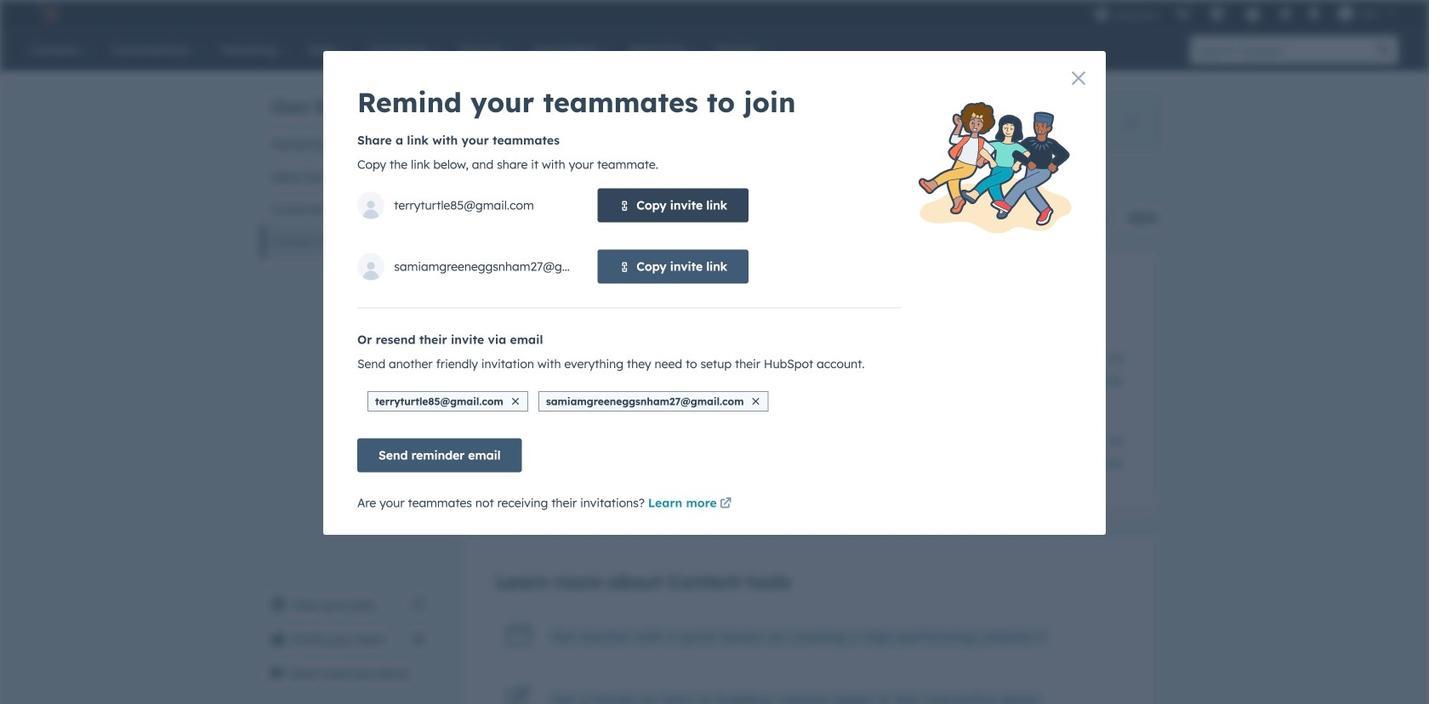 Task type: describe. For each thing, give the bounding box(es) containing it.
user guides element
[[261, 73, 435, 258]]

close image
[[753, 398, 760, 405]]

1 vertical spatial link opens in a new window image
[[1036, 629, 1047, 649]]

2 horizontal spatial close image
[[1127, 118, 1137, 129]]

Search HubSpot search field
[[1191, 36, 1370, 65]]

2 vertical spatial close image
[[512, 398, 519, 405]]

1 horizontal spatial close image
[[1072, 71, 1086, 85]]



Task type: locate. For each thing, give the bounding box(es) containing it.
0 horizontal spatial close image
[[512, 398, 519, 405]]

alert
[[462, 97, 1158, 148]]

dialog
[[323, 51, 1106, 535]]

close image
[[1072, 71, 1086, 85], [1127, 118, 1137, 129], [512, 398, 519, 405]]

1 vertical spatial close image
[[1127, 118, 1137, 129]]

1 horizontal spatial link opens in a new window image
[[1036, 629, 1047, 649]]

garebear orlando image
[[1339, 6, 1354, 21]]

menu
[[1086, 0, 1409, 27]]

0 vertical spatial close image
[[1072, 71, 1086, 85]]

0 horizontal spatial link opens in a new window image
[[720, 494, 732, 515]]

progress bar
[[462, 209, 756, 226]]

0 vertical spatial link opens in a new window image
[[720, 494, 732, 515]]

link opens in a new window image
[[720, 494, 732, 515], [1036, 629, 1047, 649]]

marketplaces image
[[1210, 8, 1226, 23]]

link opens in a new window image
[[720, 499, 732, 511], [413, 596, 425, 616], [413, 600, 425, 612], [1036, 633, 1047, 645]]



Task type: vqa. For each thing, say whether or not it's contained in the screenshot.
right Link opens in a new window image
yes



